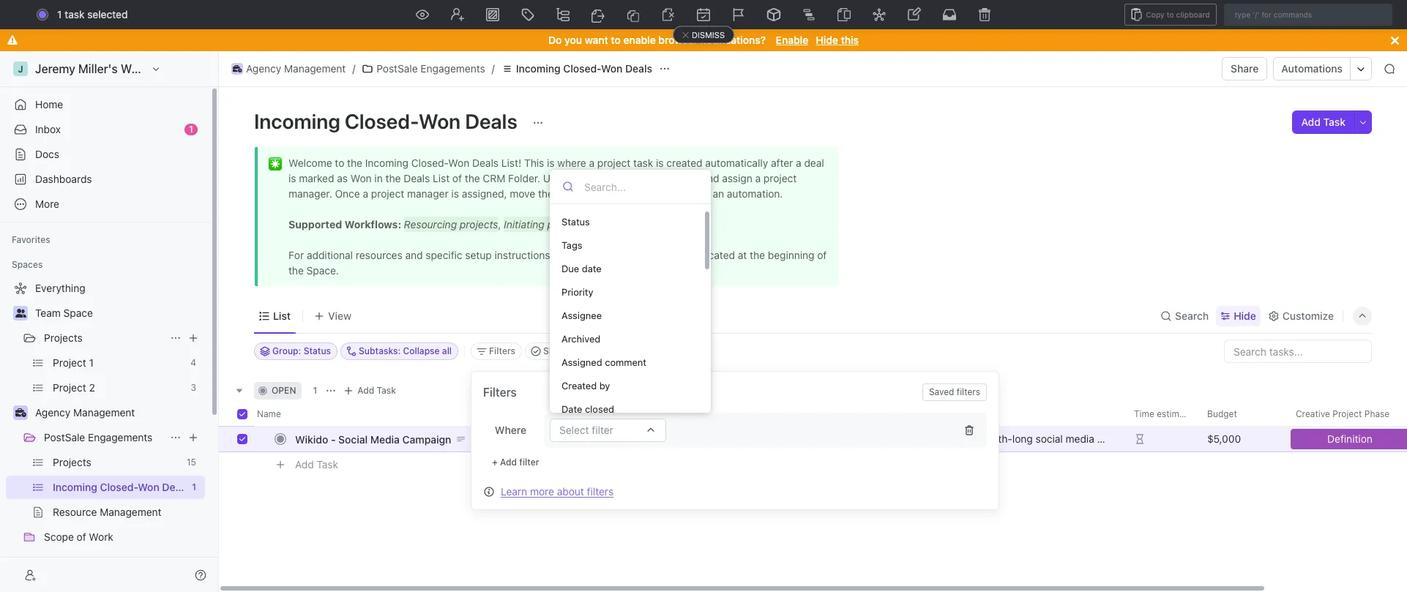 Task type: describe. For each thing, give the bounding box(es) containing it.
1 horizontal spatial agency management
[[246, 62, 346, 75]]

home
[[35, 98, 63, 111]]

projects
[[44, 332, 83, 344]]

assigned comment
[[562, 356, 647, 368]]

select filter
[[559, 424, 614, 436]]

0 horizontal spatial 1
[[57, 8, 62, 21]]

campaign
[[402, 433, 451, 446]]

tags
[[562, 239, 583, 251]]

comment
[[605, 356, 647, 368]]

favorites
[[12, 234, 50, 245]]

0 horizontal spatial agency management link
[[35, 401, 202, 425]]

list link
[[270, 306, 291, 326]]

status
[[562, 216, 590, 227]]

0 horizontal spatial deals
[[465, 109, 518, 133]]

learn
[[501, 485, 527, 498]]

0 horizontal spatial filters
[[587, 485, 614, 498]]

Search... text field
[[584, 176, 699, 198]]

share
[[1231, 62, 1259, 75]]

2 / from the left
[[492, 62, 495, 75]]

1 horizontal spatial engagements
[[421, 62, 485, 75]]

postsale engagements link inside tree
[[44, 426, 164, 450]]

1 vertical spatial filter
[[519, 457, 539, 468]]

about
[[557, 485, 584, 498]]

enable
[[623, 34, 656, 46]]

wikido - social media campaign
[[295, 433, 451, 446]]

space
[[63, 307, 93, 319]]

due
[[562, 263, 579, 274]]

team space link
[[35, 302, 202, 325]]

docs link
[[6, 143, 205, 166]]

social
[[338, 433, 368, 446]]

you
[[565, 34, 582, 46]]

this
[[841, 34, 859, 46]]

1 horizontal spatial agency
[[246, 62, 281, 75]]

task
[[65, 8, 85, 21]]

0 vertical spatial filters
[[957, 387, 980, 398]]

media
[[370, 433, 400, 446]]

projects link
[[44, 327, 164, 350]]

0 vertical spatial postsale engagements link
[[358, 60, 489, 78]]

archived
[[562, 333, 601, 345]]

favorites button
[[6, 231, 56, 249]]

dashboards link
[[6, 168, 205, 191]]

closed
[[585, 403, 614, 415]]

0 vertical spatial deals
[[625, 62, 652, 75]]

dashboards
[[35, 173, 92, 185]]

add right +
[[500, 457, 517, 468]]

date closed
[[562, 403, 614, 415]]

enable
[[776, 34, 809, 46]]

1 inside sidebar navigation
[[189, 124, 193, 135]]

add up wikido - social media campaign
[[357, 385, 374, 396]]

search button
[[1156, 306, 1213, 326]]

type '/' for commands field
[[1224, 4, 1393, 26]]

+
[[492, 457, 498, 468]]

dismiss
[[692, 30, 725, 39]]

add down automations button
[[1302, 116, 1321, 128]]

add down wikido
[[295, 458, 314, 471]]

saved
[[929, 387, 954, 398]]

upgrade link
[[1207, 4, 1277, 25]]

0 horizontal spatial add task
[[295, 458, 338, 471]]

created
[[562, 380, 597, 391]]

filters button
[[471, 343, 522, 360]]

selected
[[87, 8, 128, 21]]

+ add filter
[[492, 457, 539, 468]]

do you want to enable browser notifications? enable hide this
[[548, 34, 859, 46]]

1 vertical spatial closed-
[[345, 109, 419, 133]]

upgrade
[[1228, 8, 1269, 21]]

automations
[[1282, 62, 1343, 75]]

1 / from the left
[[352, 62, 355, 75]]

new button
[[1283, 3, 1333, 26]]

1 vertical spatial won
[[419, 109, 461, 133]]

0 vertical spatial incoming closed-won deals
[[516, 62, 652, 75]]

list
[[273, 309, 291, 322]]

2 vertical spatial add task button
[[289, 456, 344, 474]]

do
[[548, 34, 562, 46]]

learn more about filters
[[501, 485, 614, 498]]

created by
[[562, 380, 610, 391]]

agency management inside sidebar navigation
[[35, 406, 135, 419]]

0 vertical spatial won
[[601, 62, 623, 75]]

business time image
[[15, 409, 26, 417]]

filter inside dropdown button
[[592, 424, 614, 436]]

customize button
[[1264, 306, 1339, 326]]

1 vertical spatial add task button
[[340, 382, 402, 400]]

hide inside dropdown button
[[1234, 309, 1256, 322]]



Task type: locate. For each thing, give the bounding box(es) containing it.
2 vertical spatial task
[[317, 458, 338, 471]]

add task up wikido - social media campaign
[[357, 385, 396, 396]]

business time image
[[233, 65, 242, 72]]

0 vertical spatial closed-
[[563, 62, 601, 75]]

0 horizontal spatial incoming
[[254, 109, 340, 133]]

add task
[[1302, 116, 1346, 128], [357, 385, 396, 396], [295, 458, 338, 471]]

browser
[[659, 34, 698, 46]]

filters right about
[[587, 485, 614, 498]]

wikido
[[295, 433, 328, 446]]

add task down automations button
[[1302, 116, 1346, 128]]

task up 'media'
[[377, 385, 396, 396]]

1 horizontal spatial management
[[284, 62, 346, 75]]

-
[[331, 433, 336, 446]]

1 vertical spatial 1
[[189, 124, 193, 135]]

filters
[[957, 387, 980, 398], [587, 485, 614, 498]]

0 horizontal spatial won
[[419, 109, 461, 133]]

wikido - social media campaign link
[[291, 429, 507, 450]]

1 horizontal spatial postsale engagements link
[[358, 60, 489, 78]]

0 vertical spatial task
[[1324, 116, 1346, 128]]

0 horizontal spatial hide
[[816, 34, 838, 46]]

postsale engagements inside tree
[[44, 431, 153, 444]]

add task button up wikido - social media campaign
[[340, 382, 402, 400]]

share button
[[1222, 57, 1268, 81]]

spaces
[[12, 259, 43, 270]]

1 vertical spatial incoming closed-won deals
[[254, 109, 522, 133]]

new
[[1303, 8, 1325, 21]]

1 vertical spatial management
[[73, 406, 135, 419]]

customize
[[1283, 309, 1334, 322]]

2 horizontal spatial add task
[[1302, 116, 1346, 128]]

1 horizontal spatial deals
[[625, 62, 652, 75]]

open
[[272, 385, 296, 396]]

more
[[530, 485, 554, 498]]

tree
[[6, 277, 205, 592]]

1 horizontal spatial won
[[601, 62, 623, 75]]

closed-
[[563, 62, 601, 75], [345, 109, 419, 133]]

hide right search
[[1234, 309, 1256, 322]]

0 horizontal spatial agency management
[[35, 406, 135, 419]]

postsale inside tree
[[44, 431, 85, 444]]

team space
[[35, 307, 93, 319]]

filters right saved
[[957, 387, 980, 398]]

assignee
[[562, 309, 602, 321]]

home link
[[6, 93, 205, 116]]

2 vertical spatial 1
[[313, 385, 317, 396]]

engagements
[[421, 62, 485, 75], [88, 431, 153, 444]]

Search tasks... text field
[[1225, 340, 1372, 362]]

agency right business time icon on the left top of page
[[246, 62, 281, 75]]

agency management
[[246, 62, 346, 75], [35, 406, 135, 419]]

filter up more
[[519, 457, 539, 468]]

1 vertical spatial agency
[[35, 406, 70, 419]]

0 vertical spatial incoming
[[516, 62, 561, 75]]

hide left this
[[816, 34, 838, 46]]

filter
[[592, 424, 614, 436], [519, 457, 539, 468]]

search
[[1175, 309, 1209, 322]]

0 vertical spatial engagements
[[421, 62, 485, 75]]

1 vertical spatial postsale engagements link
[[44, 426, 164, 450]]

1 vertical spatial incoming
[[254, 109, 340, 133]]

0 vertical spatial postsale
[[377, 62, 418, 75]]

task down automations button
[[1324, 116, 1346, 128]]

agency
[[246, 62, 281, 75], [35, 406, 70, 419]]

docs
[[35, 148, 59, 160]]

tree containing team space
[[6, 277, 205, 592]]

user group image
[[15, 309, 26, 318]]

0 horizontal spatial filter
[[519, 457, 539, 468]]

1 vertical spatial agency management
[[35, 406, 135, 419]]

agency management link
[[228, 60, 350, 78], [35, 401, 202, 425]]

1
[[57, 8, 62, 21], [189, 124, 193, 135], [313, 385, 317, 396]]

select
[[559, 424, 589, 436]]

add
[[1302, 116, 1321, 128], [357, 385, 374, 396], [500, 457, 517, 468], [295, 458, 314, 471]]

task down -
[[317, 458, 338, 471]]

2 horizontal spatial task
[[1324, 116, 1346, 128]]

1 horizontal spatial agency management link
[[228, 60, 350, 78]]

assigned
[[562, 356, 602, 368]]

1 horizontal spatial 1
[[189, 124, 193, 135]]

1 vertical spatial deals
[[465, 109, 518, 133]]

postsale engagements
[[377, 62, 485, 75], [44, 431, 153, 444]]

add task button down wikido
[[289, 456, 344, 474]]

0 horizontal spatial agency
[[35, 406, 70, 419]]

$5,000 button
[[1199, 426, 1287, 453]]

0 vertical spatial add task button
[[1293, 111, 1355, 134]]

1 horizontal spatial filter
[[592, 424, 614, 436]]

0 horizontal spatial engagements
[[88, 431, 153, 444]]

team
[[35, 307, 61, 319]]

postsale
[[377, 62, 418, 75], [44, 431, 85, 444]]

add task button down automations button
[[1293, 111, 1355, 134]]

⌘k
[[863, 8, 879, 21]]

automations button
[[1274, 58, 1350, 80]]

2 vertical spatial add task
[[295, 458, 338, 471]]

0 vertical spatial filter
[[592, 424, 614, 436]]

tree inside sidebar navigation
[[6, 277, 205, 592]]

incoming closed-won deals
[[516, 62, 652, 75], [254, 109, 522, 133]]

engagements inside tree
[[88, 431, 153, 444]]

0 horizontal spatial /
[[352, 62, 355, 75]]

task
[[1324, 116, 1346, 128], [377, 385, 396, 396], [317, 458, 338, 471]]

1 task selected
[[57, 8, 128, 21]]

1 horizontal spatial /
[[492, 62, 495, 75]]

1 horizontal spatial add task
[[357, 385, 396, 396]]

management inside tree
[[73, 406, 135, 419]]

1 vertical spatial add task
[[357, 385, 396, 396]]

1 horizontal spatial hide
[[1234, 309, 1256, 322]]

sidebar navigation
[[0, 51, 219, 592]]

0 vertical spatial postsale engagements
[[377, 62, 485, 75]]

deals
[[625, 62, 652, 75], [465, 109, 518, 133]]

filters
[[489, 346, 516, 357]]

agency management right business time icon on the left top of page
[[246, 62, 346, 75]]

due date
[[562, 263, 602, 274]]

select filter button
[[550, 419, 666, 442]]

0 vertical spatial 1
[[57, 8, 62, 21]]

agency right business time image
[[35, 406, 70, 419]]

to
[[611, 34, 621, 46]]

hide
[[816, 34, 838, 46], [1234, 309, 1256, 322]]

2 horizontal spatial 1
[[313, 385, 317, 396]]

0 vertical spatial agency
[[246, 62, 281, 75]]

1 vertical spatial agency management link
[[35, 401, 202, 425]]

1 vertical spatial postsale engagements
[[44, 431, 153, 444]]

1 horizontal spatial postsale
[[377, 62, 418, 75]]

0 vertical spatial hide
[[816, 34, 838, 46]]

hide button
[[1216, 306, 1261, 326]]

incoming
[[516, 62, 561, 75], [254, 109, 340, 133]]

by
[[600, 380, 610, 391]]

want
[[585, 34, 608, 46]]

1 horizontal spatial closed-
[[563, 62, 601, 75]]

date
[[562, 403, 582, 415]]

won
[[601, 62, 623, 75], [419, 109, 461, 133]]

agency inside sidebar navigation
[[35, 406, 70, 419]]

0 vertical spatial add task
[[1302, 116, 1346, 128]]

1 horizontal spatial filters
[[957, 387, 980, 398]]

learn more about filters link
[[501, 485, 614, 498]]

1 horizontal spatial postsale engagements
[[377, 62, 485, 75]]

search...
[[692, 8, 733, 21]]

priority
[[562, 286, 593, 298]]

1 vertical spatial task
[[377, 385, 396, 396]]

1 vertical spatial engagements
[[88, 431, 153, 444]]

1 vertical spatial filters
[[587, 485, 614, 498]]

postsale engagements link
[[358, 60, 489, 78], [44, 426, 164, 450]]

0 horizontal spatial task
[[317, 458, 338, 471]]

add task button
[[1293, 111, 1355, 134], [340, 382, 402, 400], [289, 456, 344, 474]]

0 horizontal spatial management
[[73, 406, 135, 419]]

1 horizontal spatial incoming
[[516, 62, 561, 75]]

0 horizontal spatial closed-
[[345, 109, 419, 133]]

0 horizontal spatial postsale
[[44, 431, 85, 444]]

0 horizontal spatial postsale engagements link
[[44, 426, 164, 450]]

agency management right business time image
[[35, 406, 135, 419]]

management
[[284, 62, 346, 75], [73, 406, 135, 419]]

1 vertical spatial hide
[[1234, 309, 1256, 322]]

0 vertical spatial agency management link
[[228, 60, 350, 78]]

1 horizontal spatial task
[[377, 385, 396, 396]]

add task down wikido
[[295, 458, 338, 471]]

date
[[582, 263, 602, 274]]

saved filters
[[929, 387, 980, 398]]

inbox
[[35, 123, 61, 135]]

where
[[495, 424, 527, 436]]

0 horizontal spatial postsale engagements
[[44, 431, 153, 444]]

0 vertical spatial agency management
[[246, 62, 346, 75]]

incoming closed-won deals link
[[498, 60, 656, 78]]

1 vertical spatial postsale
[[44, 431, 85, 444]]

notifications?
[[701, 34, 766, 46]]

filter down closed
[[592, 424, 614, 436]]

$5,000
[[1207, 433, 1241, 445]]

0 vertical spatial management
[[284, 62, 346, 75]]



Task type: vqa. For each thing, say whether or not it's contained in the screenshot.
Log Out Button
no



